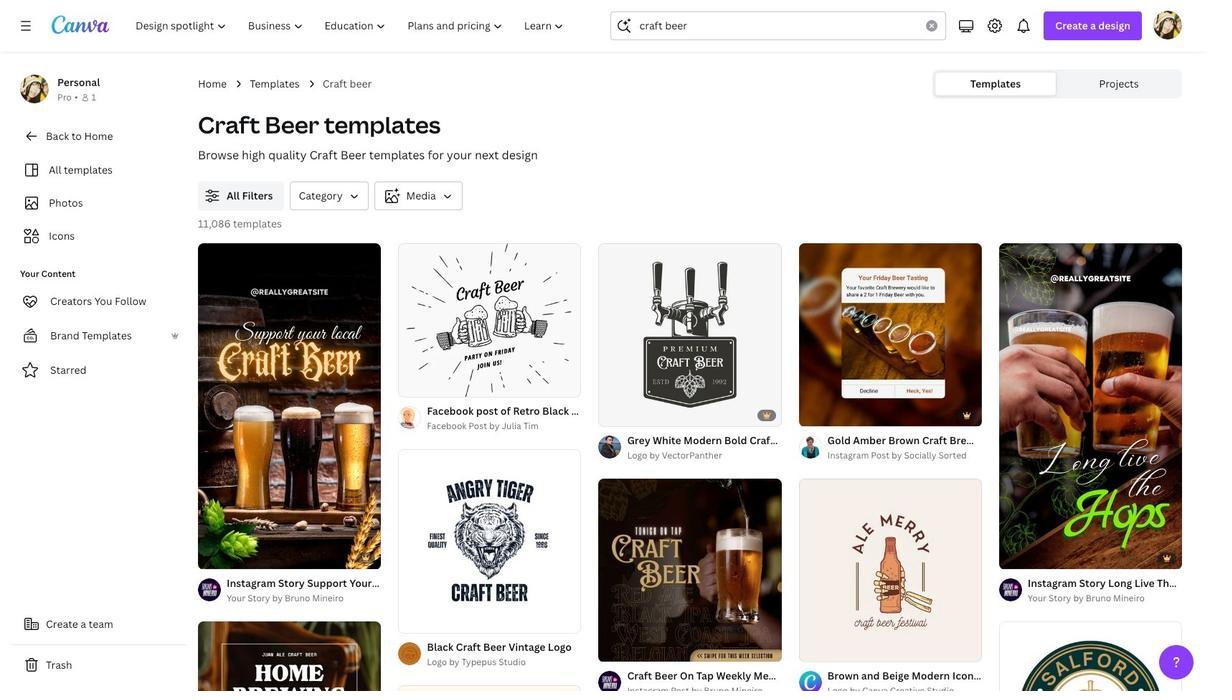 Task type: locate. For each thing, give the bounding box(es) containing it.
instagram story support your local craft beer for bar, pub, brewery, golden luminous image
[[198, 243, 381, 569]]

brown vintage craft beer breweries drink logo image
[[398, 685, 582, 691]]

black craft beer vintage logo image
[[398, 450, 582, 633]]

gold amber brown craft brewery message notification instagram post image
[[799, 243, 982, 426]]

stephanie aranda image
[[1154, 11, 1183, 39]]

brown and beige modern icons craft beer festival event logo image
[[799, 479, 982, 662]]

None search field
[[611, 11, 947, 40]]

grey white modern bold craft brewery beer logo image
[[599, 243, 782, 426]]



Task type: vqa. For each thing, say whether or not it's contained in the screenshot.
the importance of visual communication "IMAGE"
no



Task type: describe. For each thing, give the bounding box(es) containing it.
Search search field
[[640, 12, 918, 39]]

top level navigation element
[[126, 11, 577, 40]]

green gold vintage retro craft brewery badge logo image
[[1000, 621, 1183, 691]]

facebook post of retro black and white craft beer party on friday image
[[398, 244, 582, 397]]

craft beer on tap weekly menu golden instagram post image
[[599, 479, 782, 662]]

white minimal border craft beer home brewing social feed static ad image
[[198, 621, 381, 691]]

instagram story long live the hops for craft beer lovers and hopheads bar, pub, brewery golden wooden rustic image
[[1000, 243, 1183, 569]]



